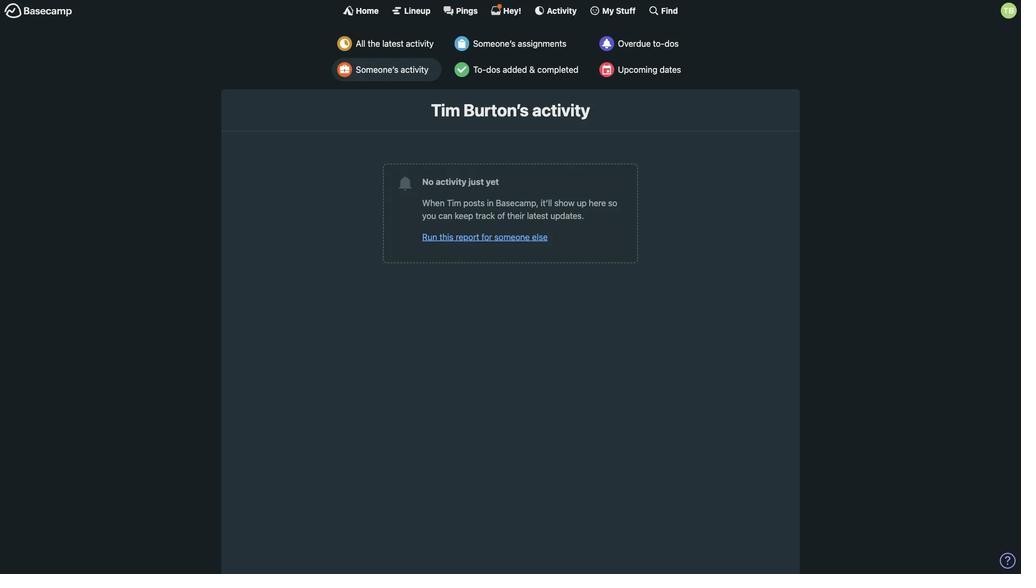 Task type: vqa. For each thing, say whether or not it's contained in the screenshot.
Don't Forget link
no



Task type: describe. For each thing, give the bounding box(es) containing it.
completed
[[538, 65, 579, 75]]

latest inside when tim posts in basecamp, it'll show up here so you can keep track of their latest updates.
[[527, 211, 549, 221]]

assignments
[[518, 39, 567, 49]]

no activity just yet
[[423, 177, 499, 187]]

all the latest activity link
[[332, 32, 442, 55]]

keep
[[455, 211, 474, 221]]

1 horizontal spatial dos
[[665, 39, 679, 49]]

show
[[555, 198, 575, 208]]

activity down "completed"
[[532, 100, 590, 120]]

my
[[603, 6, 614, 15]]

upcoming dates
[[618, 65, 682, 75]]

can
[[439, 211, 453, 221]]

their
[[508, 211, 525, 221]]

tim inside when tim posts in basecamp, it'll show up here so you can keep track of their latest updates.
[[447, 198, 461, 208]]

here
[[589, 198, 606, 208]]

added
[[503, 65, 527, 75]]

activity link
[[534, 5, 577, 16]]

&
[[530, 65, 535, 75]]

no
[[423, 177, 434, 187]]

overdue
[[618, 39, 651, 49]]

updates.
[[551, 211, 584, 221]]

pings
[[456, 6, 478, 15]]

pings button
[[444, 5, 478, 16]]

1 vertical spatial dos
[[487, 65, 501, 75]]

0 vertical spatial tim
[[431, 100, 460, 120]]

my stuff button
[[590, 5, 636, 16]]

report
[[456, 232, 480, 242]]

to-dos added & completed
[[473, 65, 579, 75]]

main element
[[0, 0, 1022, 21]]

hey! button
[[491, 4, 522, 16]]

my stuff
[[603, 6, 636, 15]]

tim burton image
[[1001, 3, 1017, 19]]

tim burton's activity
[[431, 100, 590, 120]]

someone's activity
[[356, 65, 429, 75]]

to-
[[653, 39, 665, 49]]

home link
[[343, 5, 379, 16]]

this
[[440, 232, 454, 242]]

all
[[356, 39, 366, 49]]

todo image
[[455, 62, 470, 77]]

to-dos added & completed link
[[449, 58, 587, 81]]



Task type: locate. For each thing, give the bounding box(es) containing it.
someone's activity link
[[332, 58, 442, 81]]

activity down lineup
[[406, 39, 434, 49]]

else
[[532, 232, 548, 242]]

switch accounts image
[[4, 3, 72, 19]]

run
[[423, 232, 438, 242]]

0 horizontal spatial someone's
[[356, 65, 399, 75]]

burton's
[[464, 100, 529, 120]]

tim up can at the left top of page
[[447, 198, 461, 208]]

home
[[356, 6, 379, 15]]

someone's
[[473, 39, 516, 49], [356, 65, 399, 75]]

0 horizontal spatial dos
[[487, 65, 501, 75]]

1 vertical spatial tim
[[447, 198, 461, 208]]

tim
[[431, 100, 460, 120], [447, 198, 461, 208]]

of
[[498, 211, 505, 221]]

yet
[[486, 177, 499, 187]]

someone's assignments
[[473, 39, 567, 49]]

when tim posts in basecamp, it'll show up here so you can keep track of their latest updates.
[[423, 198, 618, 221]]

assignment image
[[455, 36, 470, 51]]

latest right the
[[383, 39, 404, 49]]

all the latest activity
[[356, 39, 434, 49]]

someone's down the
[[356, 65, 399, 75]]

track
[[476, 211, 495, 221]]

run this report for someone else
[[423, 232, 548, 242]]

just
[[469, 177, 484, 187]]

dos up dates
[[665, 39, 679, 49]]

activity report image
[[338, 36, 352, 51]]

overdue to-dos
[[618, 39, 679, 49]]

1 vertical spatial someone's
[[356, 65, 399, 75]]

latest inside all the latest activity link
[[383, 39, 404, 49]]

0 vertical spatial latest
[[383, 39, 404, 49]]

in
[[487, 198, 494, 208]]

activity down all the latest activity
[[401, 65, 429, 75]]

lineup link
[[392, 5, 431, 16]]

dates
[[660, 65, 682, 75]]

posts
[[464, 198, 485, 208]]

run this report for someone else link
[[423, 232, 548, 242]]

1 vertical spatial latest
[[527, 211, 549, 221]]

1 horizontal spatial latest
[[527, 211, 549, 221]]

person report image
[[338, 62, 352, 77]]

you
[[423, 211, 436, 221]]

someone's for someone's activity
[[356, 65, 399, 75]]

1 horizontal spatial someone's
[[473, 39, 516, 49]]

dos
[[665, 39, 679, 49], [487, 65, 501, 75]]

basecamp,
[[496, 198, 539, 208]]

schedule image
[[600, 62, 615, 77]]

activity
[[406, 39, 434, 49], [401, 65, 429, 75], [532, 100, 590, 120], [436, 177, 467, 187]]

reports image
[[600, 36, 615, 51]]

latest
[[383, 39, 404, 49], [527, 211, 549, 221]]

find
[[662, 6, 678, 15]]

it'll
[[541, 198, 552, 208]]

upcoming dates link
[[594, 58, 690, 81]]

up
[[577, 198, 587, 208]]

tim down todo icon
[[431, 100, 460, 120]]

when
[[423, 198, 445, 208]]

someone's assignments link
[[449, 32, 587, 55]]

stuff
[[616, 6, 636, 15]]

someone's up to-
[[473, 39, 516, 49]]

upcoming
[[618, 65, 658, 75]]

dos left added
[[487, 65, 501, 75]]

0 vertical spatial someone's
[[473, 39, 516, 49]]

activity inside 'link'
[[401, 65, 429, 75]]

find button
[[649, 5, 678, 16]]

the
[[368, 39, 380, 49]]

so
[[609, 198, 618, 208]]

hey!
[[504, 6, 522, 15]]

latest down it'll
[[527, 211, 549, 221]]

to-
[[473, 65, 487, 75]]

someone
[[495, 232, 530, 242]]

someone's inside 'link'
[[356, 65, 399, 75]]

for
[[482, 232, 492, 242]]

activity right no
[[436, 177, 467, 187]]

overdue to-dos link
[[594, 32, 690, 55]]

0 vertical spatial dos
[[665, 39, 679, 49]]

0 horizontal spatial latest
[[383, 39, 404, 49]]

lineup
[[405, 6, 431, 15]]

activity
[[547, 6, 577, 15]]

someone's for someone's assignments
[[473, 39, 516, 49]]



